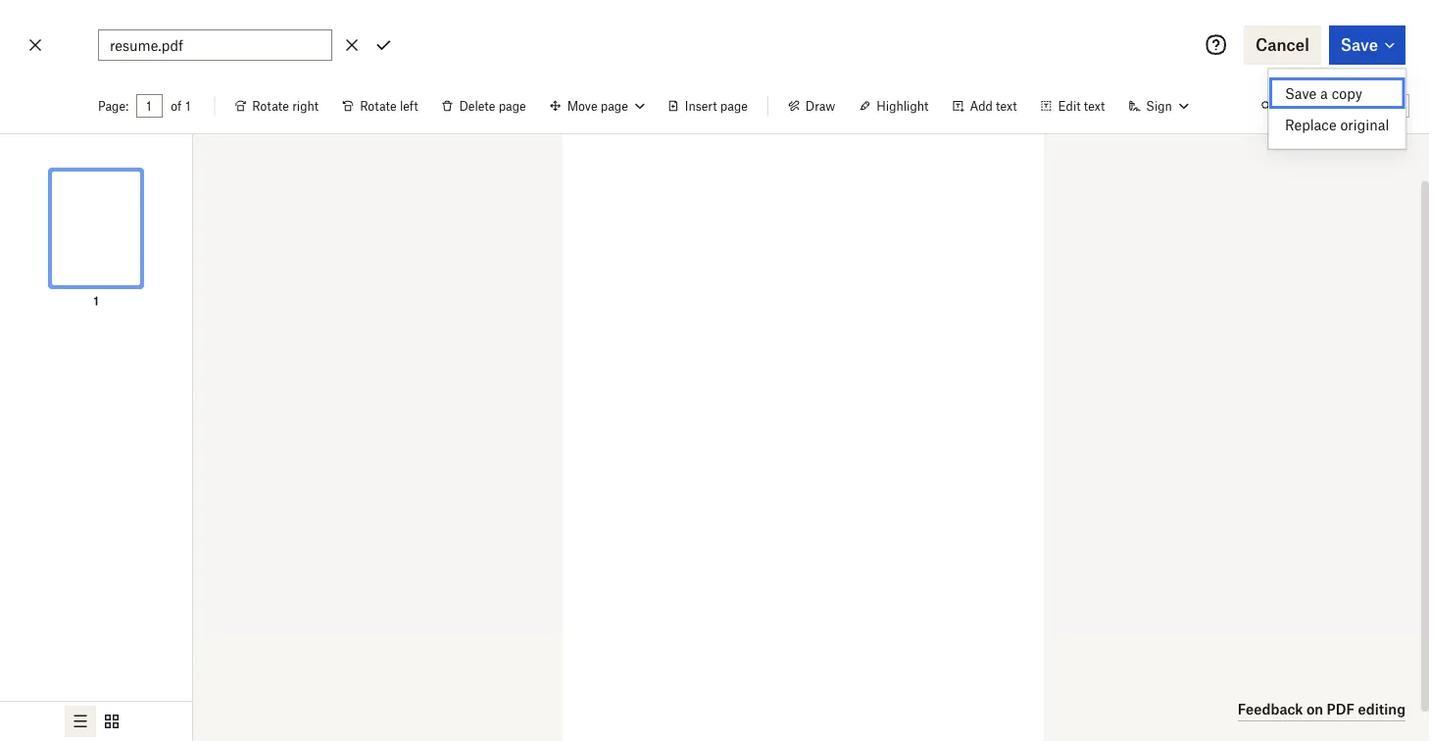 Task type: locate. For each thing, give the bounding box(es) containing it.
draw
[[806, 99, 836, 113]]

page:
[[98, 99, 129, 113]]

text for add text
[[996, 99, 1017, 113]]

0 horizontal spatial rotate
[[252, 99, 289, 113]]

page right delete at the top left of page
[[499, 99, 526, 113]]

rotate inside button
[[252, 99, 289, 113]]

delete page button
[[430, 90, 538, 122]]

rotate right button
[[223, 90, 331, 122]]

text
[[996, 99, 1017, 113], [1084, 99, 1105, 113]]

page right insert
[[721, 99, 748, 113]]

0 horizontal spatial text
[[996, 99, 1017, 113]]

delete page
[[459, 99, 526, 113]]

1 horizontal spatial rotate
[[360, 99, 397, 113]]

text right add
[[996, 99, 1017, 113]]

rotate inside button
[[360, 99, 397, 113]]

text right the edit
[[1084, 99, 1105, 113]]

cancel image
[[24, 29, 47, 61]]

right
[[292, 99, 319, 113]]

replace
[[1286, 116, 1337, 133]]

insert page button
[[656, 90, 760, 122]]

None number field
[[146, 98, 153, 114]]

rotate for rotate left
[[360, 99, 397, 113]]

0 horizontal spatial 1
[[94, 294, 99, 308]]

1 vertical spatial 1
[[94, 294, 99, 308]]

1 horizontal spatial text
[[1084, 99, 1105, 113]]

rotate right
[[252, 99, 319, 113]]

option group
[[0, 701, 192, 741]]

2 rotate from the left
[[360, 99, 397, 113]]

0 horizontal spatial page
[[499, 99, 526, 113]]

2 page from the left
[[721, 99, 748, 113]]

1 text from the left
[[996, 99, 1017, 113]]

rotate left button
[[331, 90, 430, 122]]

page for insert page
[[721, 99, 748, 113]]

add text
[[970, 99, 1017, 113]]

page 1. selected thumbnail preview element
[[33, 150, 159, 311]]

1 horizontal spatial 1
[[186, 99, 191, 113]]

text inside button
[[996, 99, 1017, 113]]

add
[[970, 99, 993, 113]]

delete
[[459, 99, 496, 113]]

text inside button
[[1084, 99, 1105, 113]]

rotate
[[252, 99, 289, 113], [360, 99, 397, 113]]

rotate left left
[[360, 99, 397, 113]]

1 page from the left
[[499, 99, 526, 113]]

highlight button
[[848, 90, 941, 122]]

rotate left right
[[252, 99, 289, 113]]

2 text from the left
[[1084, 99, 1105, 113]]

1 rotate from the left
[[252, 99, 289, 113]]

highlight
[[877, 99, 929, 113]]

copy
[[1332, 85, 1363, 101]]

0 vertical spatial 1
[[186, 99, 191, 113]]

add text button
[[941, 90, 1029, 122]]

1
[[186, 99, 191, 113], [94, 294, 99, 308]]

1 horizontal spatial page
[[721, 99, 748, 113]]

a
[[1321, 85, 1329, 101]]

original
[[1341, 116, 1390, 133]]

page
[[499, 99, 526, 113], [721, 99, 748, 113]]



Task type: vqa. For each thing, say whether or not it's contained in the screenshot.
'input new file name' text field
yes



Task type: describe. For each thing, give the bounding box(es) containing it.
of 1
[[171, 99, 191, 113]]

input new file name text field
[[110, 34, 321, 56]]

page for delete page
[[499, 99, 526, 113]]

rotate for rotate right
[[252, 99, 289, 113]]

1 inside the page 1. selected thumbnail preview element
[[94, 294, 99, 308]]

Button to change sidebar list view to grid view radio
[[96, 706, 127, 737]]

insert page
[[685, 99, 748, 113]]

edit text
[[1059, 99, 1105, 113]]

rotate left
[[360, 99, 418, 113]]

edit text button
[[1029, 90, 1117, 122]]

text for edit text
[[1084, 99, 1105, 113]]

save
[[1286, 85, 1317, 101]]

draw button
[[776, 90, 848, 122]]

of
[[171, 99, 182, 113]]

save a copy
[[1286, 85, 1363, 101]]

replace original
[[1286, 116, 1390, 133]]

edit
[[1059, 99, 1081, 113]]

Button to change sidebar grid view to list view radio
[[65, 706, 96, 737]]

left
[[400, 99, 418, 113]]

insert
[[685, 99, 717, 113]]



